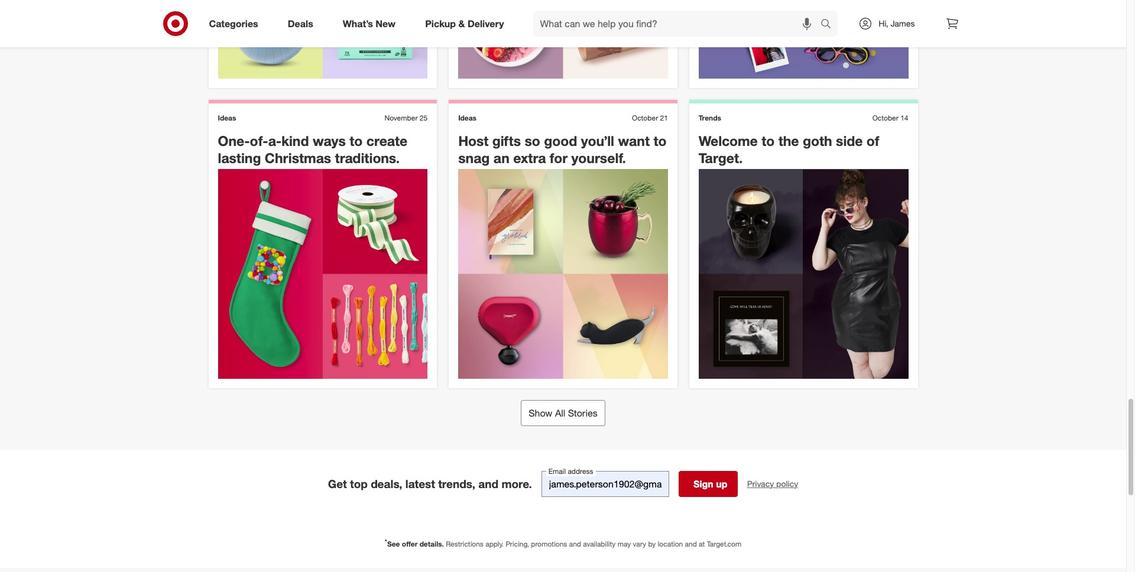 Task type: vqa. For each thing, say whether or not it's contained in the screenshot.


Task type: locate. For each thing, give the bounding box(es) containing it.
ideas up "host"
[[459, 114, 477, 123]]

2 october from the left
[[873, 114, 899, 123]]

to left "the"
[[762, 133, 775, 149]]

an
[[494, 150, 510, 166]]

1 ideas from the left
[[218, 114, 236, 123]]

25
[[420, 114, 428, 123]]

side
[[836, 133, 863, 149]]

new
[[376, 17, 396, 29]]

2 horizontal spatial and
[[685, 540, 697, 549]]

*
[[385, 538, 387, 545]]

and
[[479, 477, 499, 491], [569, 540, 581, 549], [685, 540, 697, 549]]

3 to from the left
[[762, 133, 775, 149]]

welcome to the goth side of target. image
[[699, 169, 909, 379]]

goth
[[803, 133, 833, 149]]

for
[[550, 150, 568, 166]]

ideas
[[218, 114, 236, 123], [459, 114, 477, 123]]

1 horizontal spatial to
[[654, 133, 667, 149]]

good
[[544, 133, 578, 149]]

host gifts so good you'll want to snag an extra for yourself. image
[[459, 169, 668, 379]]

a-
[[268, 133, 282, 149]]

top
[[350, 477, 368, 491]]

to inside host gifts so good you'll want to snag an extra for yourself.
[[654, 133, 667, 149]]

ideas up one-
[[218, 114, 236, 123]]

to inside one-of-a-kind ways to create lasting christmas traditions.
[[350, 133, 363, 149]]

apply.
[[486, 540, 504, 549]]

latest
[[406, 477, 435, 491]]

0 horizontal spatial and
[[479, 477, 499, 491]]

james
[[891, 18, 915, 28]]

1 horizontal spatial and
[[569, 540, 581, 549]]

so
[[525, 133, 541, 149]]

What can we help you find? suggestions appear below search field
[[533, 11, 824, 37]]

&
[[459, 17, 465, 29]]

what's
[[343, 17, 373, 29]]

categories
[[209, 17, 258, 29]]

privacy policy
[[748, 479, 799, 489]]

1 horizontal spatial october
[[873, 114, 899, 123]]

2 ideas from the left
[[459, 114, 477, 123]]

* see offer details. restrictions apply. pricing, promotions and availability may vary by location and at target.com
[[385, 538, 742, 549]]

snag
[[459, 150, 490, 166]]

october left 21
[[632, 114, 658, 123]]

0 horizontal spatial october
[[632, 114, 658, 123]]

None text field
[[542, 471, 669, 497]]

sign up button
[[679, 471, 738, 497]]

and left availability
[[569, 540, 581, 549]]

to down 21
[[654, 133, 667, 149]]

search
[[816, 19, 844, 31]]

privacy policy link
[[748, 478, 799, 490]]

1 october from the left
[[632, 114, 658, 123]]

yourself.
[[572, 150, 626, 166]]

october for want
[[632, 114, 658, 123]]

november
[[385, 114, 418, 123]]

up
[[716, 478, 728, 490]]

and left more.
[[479, 477, 499, 491]]

search button
[[816, 11, 844, 39]]

of-
[[250, 133, 268, 149]]

at
[[699, 540, 705, 549]]

hi,
[[879, 18, 889, 28]]

target.com
[[707, 540, 742, 549]]

one-of-a-kind ways to create lasting christmas traditions. image
[[218, 169, 428, 379]]

1 to from the left
[[350, 133, 363, 149]]

to up traditions.
[[350, 133, 363, 149]]

2 to from the left
[[654, 133, 667, 149]]

2 horizontal spatial to
[[762, 133, 775, 149]]

trends,
[[438, 477, 476, 491]]

14
[[901, 114, 909, 123]]

hi, james
[[879, 18, 915, 28]]

categories link
[[199, 11, 273, 37]]

and left at
[[685, 540, 697, 549]]

to
[[350, 133, 363, 149], [654, 133, 667, 149], [762, 133, 775, 149]]

one-
[[218, 133, 250, 149]]

may
[[618, 540, 631, 549]]

see
[[387, 540, 400, 549]]

create
[[367, 133, 408, 149]]

1 horizontal spatial ideas
[[459, 114, 477, 123]]

get top deals, latest trends, and more.
[[328, 477, 532, 491]]

host gifts so good you'll want to snag an extra for yourself.
[[459, 133, 667, 166]]

0 horizontal spatial to
[[350, 133, 363, 149]]

october left 14
[[873, 114, 899, 123]]

0 horizontal spatial ideas
[[218, 114, 236, 123]]

vary
[[633, 540, 647, 549]]

what's new
[[343, 17, 396, 29]]

october
[[632, 114, 658, 123], [873, 114, 899, 123]]



Task type: describe. For each thing, give the bounding box(es) containing it.
traditions.
[[335, 150, 400, 166]]

delivery
[[468, 17, 504, 29]]

ideas for host gifts so good you'll want to snag an extra for yourself.
[[459, 114, 477, 123]]

ideas for one-of-a-kind ways to create lasting christmas traditions.
[[218, 114, 236, 123]]

to inside welcome to the goth side of target.
[[762, 133, 775, 149]]

availability
[[583, 540, 616, 549]]

all
[[555, 407, 566, 419]]

21
[[660, 114, 668, 123]]

party ideas as promising as a new year. image
[[699, 0, 909, 79]]

gifts
[[493, 133, 521, 149]]

christmas
[[265, 150, 331, 166]]

target.
[[699, 150, 743, 166]]

pickup & delivery
[[425, 17, 504, 29]]

of
[[867, 133, 880, 149]]

new year, new ideas for small steps with big potential. image
[[218, 0, 428, 79]]

sign
[[694, 478, 714, 490]]

get
[[328, 477, 347, 491]]

october 21
[[632, 114, 668, 123]]

offer
[[402, 540, 418, 549]]

the
[[779, 133, 800, 149]]

pickup & delivery link
[[415, 11, 519, 37]]

feel big change from these small resolutions. image
[[459, 0, 668, 79]]

welcome
[[699, 133, 758, 149]]

want
[[618, 133, 650, 149]]

extra
[[514, 150, 546, 166]]

one-of-a-kind ways to create lasting christmas traditions.
[[218, 133, 408, 166]]

more.
[[502, 477, 532, 491]]

november 25
[[385, 114, 428, 123]]

deals
[[288, 17, 313, 29]]

show all stories
[[529, 407, 598, 419]]

deals,
[[371, 477, 403, 491]]

october for of
[[873, 114, 899, 123]]

policy
[[777, 479, 799, 489]]

promotions
[[531, 540, 568, 549]]

stories
[[568, 407, 598, 419]]

by
[[649, 540, 656, 549]]

what's new link
[[333, 11, 411, 37]]

you'll
[[581, 133, 615, 149]]

sign up
[[694, 478, 728, 490]]

lasting
[[218, 150, 261, 166]]

welcome to the goth side of target.
[[699, 133, 880, 166]]

trends
[[699, 114, 722, 123]]

restrictions
[[446, 540, 484, 549]]

privacy
[[748, 479, 774, 489]]

host
[[459, 133, 489, 149]]

october 14
[[873, 114, 909, 123]]

details.
[[420, 540, 444, 549]]

pricing,
[[506, 540, 529, 549]]

location
[[658, 540, 683, 549]]

deals link
[[278, 11, 328, 37]]

kind
[[282, 133, 309, 149]]

ways
[[313, 133, 346, 149]]

show all stories button
[[521, 400, 606, 426]]

pickup
[[425, 17, 456, 29]]

show
[[529, 407, 553, 419]]



